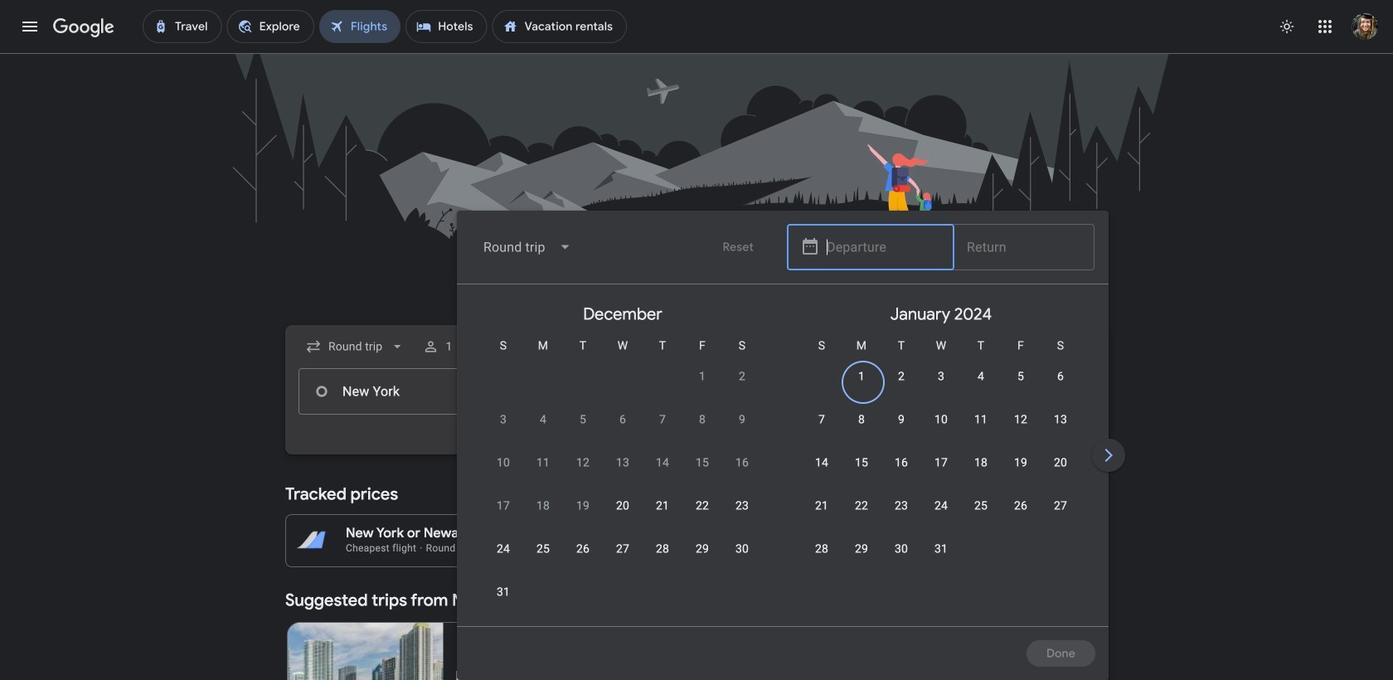 Task type: locate. For each thing, give the bounding box(es) containing it.
2 row group from the left
[[782, 291, 1101, 620]]

sun, jan 7 element
[[819, 411, 825, 428]]

sat, jan 6 element
[[1058, 368, 1064, 385]]

mon, jan 1 element
[[859, 368, 865, 385]]

sat, jan 27 element
[[1054, 498, 1068, 514]]

fri, dec 15 element
[[696, 455, 709, 471]]

row up wed, jan 17 element
[[802, 404, 1081, 451]]

None text field
[[299, 368, 533, 415]]

sun, jan 21 element
[[815, 498, 829, 514]]

Departure text field
[[827, 225, 942, 270]]

tue, jan 30 element
[[895, 541, 908, 557]]

sun, dec 24 element
[[497, 541, 510, 557]]

mon, dec 4 element
[[540, 411, 547, 428]]

None field
[[470, 227, 585, 267], [299, 332, 413, 362], [470, 227, 585, 267], [299, 332, 413, 362]]

sun, dec 10 element
[[497, 455, 510, 471]]

fri, dec 29 element
[[696, 541, 709, 557]]

tue, dec 26 element
[[577, 541, 590, 557]]

thu, dec 7 element
[[659, 411, 666, 428]]

sat, dec 23 element
[[736, 498, 749, 514]]

sun, jan 28 element
[[815, 541, 829, 557]]

thu, dec 28 element
[[656, 541, 670, 557]]

tue, jan 16 element
[[895, 455, 908, 471]]

grid inside flight search box
[[464, 291, 1394, 636]]

Return text field
[[966, 369, 1081, 414]]

tue, jan 9 element
[[898, 411, 905, 428]]

sat, dec 9 element
[[739, 411, 746, 428]]

row
[[683, 354, 762, 408], [842, 354, 1081, 408], [484, 404, 762, 451], [802, 404, 1081, 451], [484, 447, 762, 494], [802, 447, 1081, 494], [484, 490, 762, 538], [802, 490, 1081, 538], [484, 533, 762, 581], [802, 533, 961, 581]]

grid
[[464, 291, 1394, 636]]

fri, jan 5 element
[[1018, 368, 1025, 385]]

row up wed, dec 27 element on the left of the page
[[484, 490, 762, 538]]

thu, dec 21 element
[[656, 498, 670, 514]]

tue, dec 12 element
[[577, 455, 590, 471]]

wed, jan 24 element
[[935, 498, 948, 514]]

mon, jan 29 element
[[855, 541, 869, 557]]

Departure text field
[[826, 369, 941, 414]]

row down wed, dec 20 "element"
[[484, 533, 762, 581]]

row group
[[464, 291, 782, 624], [782, 291, 1101, 620], [1101, 291, 1394, 620]]

sun, dec 3 element
[[500, 411, 507, 428]]

tue, dec 19 element
[[577, 498, 590, 514]]



Task type: describe. For each thing, give the bounding box(es) containing it.
mon, dec 25 element
[[537, 541, 550, 557]]

1 row group from the left
[[464, 291, 782, 624]]

row up sat, dec 9 element at the bottom right
[[683, 354, 762, 408]]

tue, dec 5 element
[[580, 411, 587, 428]]

mon, jan 8 element
[[859, 411, 865, 428]]

thu, jan 4 element
[[978, 368, 985, 385]]

row up wed, dec 13 element
[[484, 404, 762, 451]]

main menu image
[[20, 17, 40, 37]]

thu, dec 14 element
[[656, 455, 670, 471]]

row up wed, dec 20 "element"
[[484, 447, 762, 494]]

fri, jan 12 element
[[1015, 411, 1028, 428]]

sat, jan 20 element
[[1054, 455, 1068, 471]]

row up wed, jan 10 element
[[842, 354, 1081, 408]]

next image
[[1089, 436, 1129, 475]]

mon, jan 15 element
[[855, 455, 869, 471]]

sat, dec 30 element
[[736, 541, 749, 557]]

wed, jan 31 element
[[935, 541, 948, 557]]

sat, jan 13 element
[[1054, 411, 1068, 428]]

wed, dec 27 element
[[616, 541, 630, 557]]

fri, jan 26 element
[[1015, 498, 1028, 514]]

fri, jan 19 element
[[1015, 455, 1028, 471]]

change appearance image
[[1268, 7, 1307, 46]]

wed, dec 13 element
[[616, 455, 630, 471]]

thu, jan 25 element
[[975, 498, 988, 514]]

mon, dec 18 element
[[537, 498, 550, 514]]

mon, dec 11 element
[[537, 455, 550, 471]]

3 row group from the left
[[1101, 291, 1394, 620]]

wed, jan 17 element
[[935, 455, 948, 471]]

row up wed, jan 31 element
[[802, 490, 1081, 538]]

wed, jan 3 element
[[938, 368, 945, 385]]

fri, dec 8 element
[[699, 411, 706, 428]]

sun, dec 31 element
[[497, 584, 510, 601]]

row down mon, jan 22 element on the right bottom of page
[[802, 533, 961, 581]]

sat, dec 2 element
[[739, 368, 746, 385]]

row up the wed, jan 24 element
[[802, 447, 1081, 494]]

frontier image
[[457, 671, 470, 680]]

Flight search field
[[272, 211, 1394, 680]]

mon, jan 22 element
[[855, 498, 869, 514]]

tracked prices region
[[285, 475, 1108, 567]]

tue, jan 2 element
[[898, 368, 905, 385]]

fri, dec 1 element
[[699, 368, 706, 385]]

sat, dec 16 element
[[736, 455, 749, 471]]

Return text field
[[967, 225, 1082, 270]]

sun, dec 17 element
[[497, 498, 510, 514]]

thu, jan 18 element
[[975, 455, 988, 471]]

suggested trips from new york region
[[285, 581, 1108, 680]]

thu, jan 11 element
[[975, 411, 988, 428]]

wed, dec 6 element
[[620, 411, 626, 428]]

tue, jan 23 element
[[895, 498, 908, 514]]

fri, dec 22 element
[[696, 498, 709, 514]]

wed, jan 10 element
[[935, 411, 948, 428]]

wed, dec 20 element
[[616, 498, 630, 514]]

sun, jan 14 element
[[815, 455, 829, 471]]



Task type: vqa. For each thing, say whether or not it's contained in the screenshot.
5:50 Pm text box at the left of page
no



